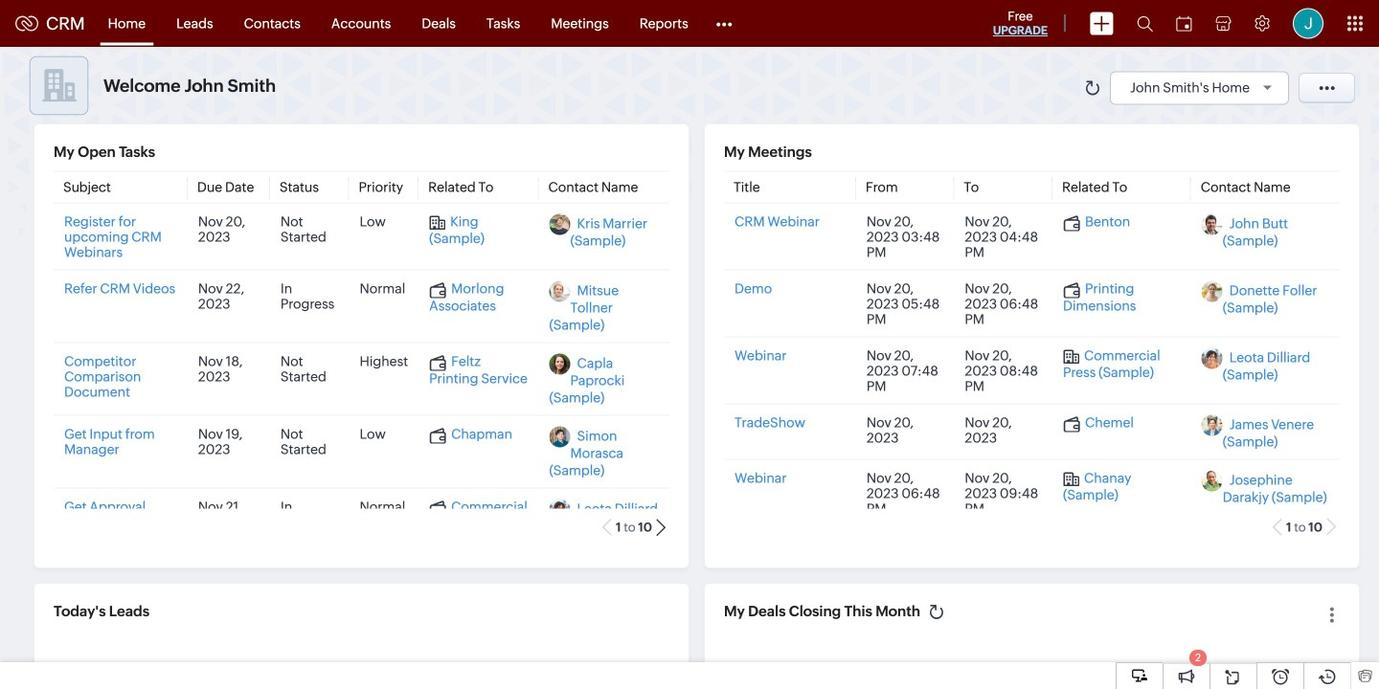 Task type: vqa. For each thing, say whether or not it's contained in the screenshot.
the left THE 2023
no



Task type: locate. For each thing, give the bounding box(es) containing it.
create menu element
[[1079, 0, 1126, 46]]

profile image
[[1293, 8, 1324, 39]]

logo image
[[15, 16, 38, 31]]



Task type: describe. For each thing, give the bounding box(es) containing it.
search image
[[1137, 15, 1153, 32]]

search element
[[1126, 0, 1165, 47]]

profile element
[[1282, 0, 1335, 46]]

calendar image
[[1176, 16, 1193, 31]]

create menu image
[[1090, 12, 1114, 35]]

Other Modules field
[[704, 8, 745, 39]]



